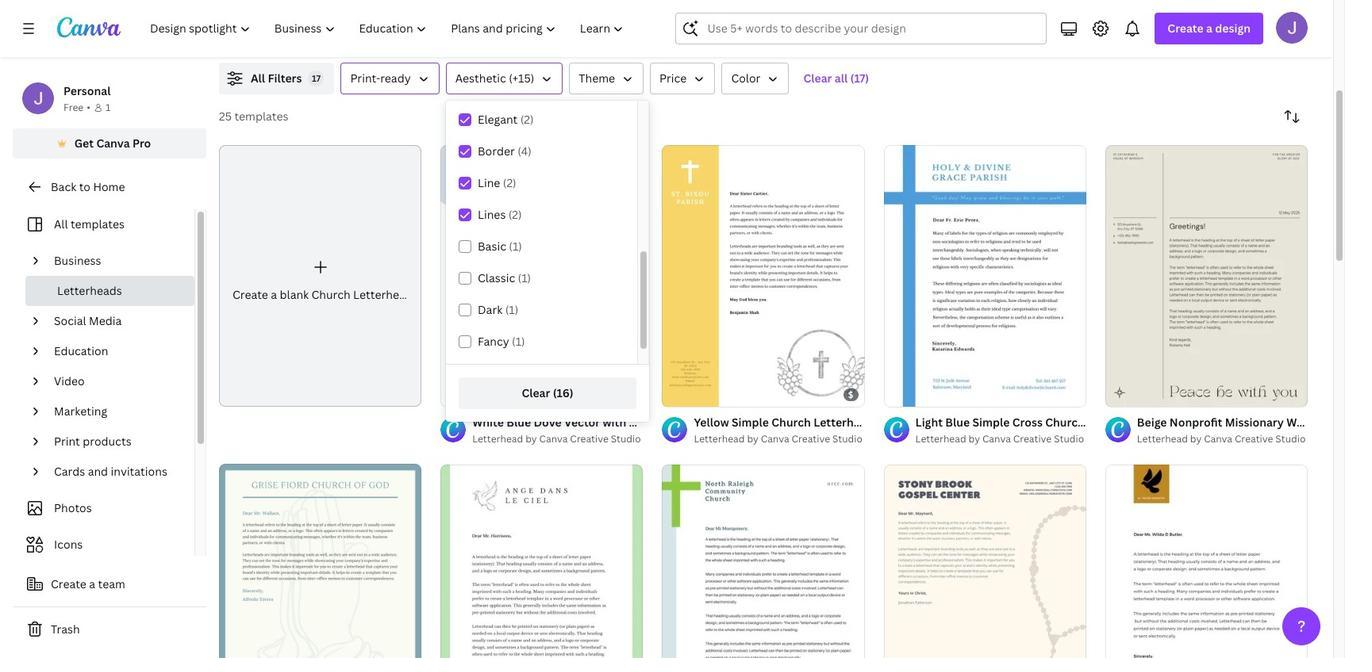 Task type: vqa. For each thing, say whether or not it's contained in the screenshot.


Task type: locate. For each thing, give the bounding box(es) containing it.
3 studio from the left
[[1054, 433, 1084, 446]]

0 vertical spatial create
[[1168, 21, 1204, 36]]

home
[[93, 179, 125, 194]]

a inside dropdown button
[[1206, 21, 1212, 36]]

(2) right the lines
[[508, 207, 522, 222]]

simple right "yellow"
[[732, 415, 769, 430]]

cards
[[54, 464, 85, 479]]

clear for clear all (17)
[[803, 71, 832, 86]]

1 vertical spatial templates
[[71, 217, 125, 232]]

2 simple from the left
[[972, 415, 1010, 430]]

clear
[[803, 71, 832, 86], [522, 386, 550, 401]]

clear left all
[[803, 71, 832, 86]]

1 vertical spatial (2)
[[503, 175, 516, 190]]

by
[[525, 433, 537, 446], [747, 433, 758, 446], [969, 433, 980, 446], [1190, 433, 1202, 446]]

blue
[[506, 415, 531, 430], [629, 415, 653, 430], [945, 415, 970, 430]]

print-ready button
[[341, 63, 439, 94]]

1 horizontal spatial simple
[[972, 415, 1010, 430]]

1 blue from the left
[[506, 415, 531, 430]]

church
[[311, 287, 351, 302], [684, 415, 723, 430], [772, 415, 811, 430], [1045, 415, 1085, 430]]

1 horizontal spatial blue
[[629, 415, 653, 430]]

3 by from the left
[[969, 433, 980, 446]]

3 letterhead by canva creative studio link from the left
[[915, 432, 1086, 448]]

0 vertical spatial (2)
[[520, 112, 534, 127]]

a left the team
[[89, 577, 95, 592]]

1 vertical spatial all
[[54, 217, 68, 232]]

pale blue bordered church letterhead image
[[219, 464, 422, 659]]

print-ready
[[350, 71, 411, 86]]

classic
[[478, 271, 515, 286]]

None search field
[[676, 13, 1047, 44]]

3 creative from the left
[[1013, 433, 1052, 446]]

2 by from the left
[[747, 433, 758, 446]]

create inside dropdown button
[[1168, 21, 1204, 36]]

1 horizontal spatial all
[[251, 71, 265, 86]]

cross
[[1012, 415, 1043, 430]]

a inside button
[[89, 577, 95, 592]]

0 vertical spatial clear
[[803, 71, 832, 86]]

church inside yellow simple church letterhead letterhead by canva creative studio
[[772, 415, 811, 430]]

all left filters
[[251, 71, 265, 86]]

video
[[54, 374, 85, 389]]

(2) right line
[[503, 175, 516, 190]]

basic (1)
[[478, 239, 522, 254]]

(2) for line (2)
[[503, 175, 516, 190]]

2 studio from the left
[[832, 433, 862, 446]]

(1) right the "dark"
[[505, 302, 518, 317]]

color button
[[722, 63, 789, 94]]

1 studio from the left
[[611, 433, 641, 446]]

elegant (2)
[[478, 112, 534, 127]]

studio inside white blue dove vector with blue dots church letterhead (us) letterhead by canva creative studio
[[611, 433, 641, 446]]

fancy
[[478, 334, 509, 349]]

create left "blank"
[[233, 287, 268, 302]]

dove
[[534, 415, 562, 430]]

(1) right fancy
[[512, 334, 525, 349]]

church letterhead templates image
[[969, 0, 1308, 44]]

clear for clear (16)
[[522, 386, 550, 401]]

a left design
[[1206, 21, 1212, 36]]

1 simple from the left
[[732, 415, 769, 430]]

a
[[1206, 21, 1212, 36], [271, 287, 277, 302], [89, 577, 95, 592]]

aesthetic (+15) button
[[446, 63, 563, 94]]

blue left dove
[[506, 415, 531, 430]]

clear left '(16)' at the left bottom
[[522, 386, 550, 401]]

create left design
[[1168, 21, 1204, 36]]

studio
[[611, 433, 641, 446], [832, 433, 862, 446], [1054, 433, 1084, 446], [1275, 433, 1306, 446]]

church inside light blue simple cross church letterhead letterhead by canva creative studio
[[1045, 415, 1085, 430]]

back to home link
[[13, 171, 206, 203]]

1 horizontal spatial create
[[233, 287, 268, 302]]

all
[[251, 71, 265, 86], [54, 217, 68, 232]]

2 horizontal spatial a
[[1206, 21, 1212, 36]]

price
[[660, 71, 687, 86]]

video link
[[48, 367, 185, 397]]

simple inside yellow simple church letterhead letterhead by canva creative studio
[[732, 415, 769, 430]]

(2) right 'elegant' on the top left of page
[[520, 112, 534, 127]]

Search search field
[[707, 13, 1037, 44]]

1 vertical spatial a
[[271, 287, 277, 302]]

Sort by button
[[1276, 101, 1308, 133]]

white blue dove vector with blue dots church letterhead (us) image
[[441, 145, 643, 407]]

templates right "25"
[[234, 109, 288, 124]]

0 vertical spatial templates
[[234, 109, 288, 124]]

fancy (1)
[[478, 334, 525, 349]]

simple inside light blue simple cross church letterhead letterhead by canva creative studio
[[972, 415, 1010, 430]]

get canva pro button
[[13, 129, 206, 159]]

(1) for basic (1)
[[509, 239, 522, 254]]

price button
[[650, 63, 715, 94]]

2 vertical spatial create
[[51, 577, 86, 592]]

create inside button
[[51, 577, 86, 592]]

all templates
[[54, 217, 125, 232]]

2 horizontal spatial blue
[[945, 415, 970, 430]]

letterhead by canva creative studio link
[[472, 432, 643, 448], [694, 432, 865, 448], [915, 432, 1086, 448], [1137, 432, 1308, 448]]

0 vertical spatial a
[[1206, 21, 1212, 36]]

17 filter options selected element
[[308, 71, 324, 86]]

(16)
[[553, 386, 573, 401]]

(2) for elegant (2)
[[520, 112, 534, 127]]

1 horizontal spatial a
[[271, 287, 277, 302]]

canva
[[96, 136, 130, 151], [539, 433, 568, 446], [761, 433, 789, 446], [982, 433, 1011, 446], [1204, 433, 1232, 446]]

4 letterhead by canva creative studio link from the left
[[1137, 432, 1308, 448]]

1 vertical spatial clear
[[522, 386, 550, 401]]

pale navy blue rosary beads church letterhead image
[[884, 465, 1086, 659]]

templates down back to home
[[71, 217, 125, 232]]

create a team button
[[13, 569, 206, 601]]

light
[[915, 415, 943, 430]]

church inside white blue dove vector with blue dots church letterhead (us) letterhead by canva creative studio
[[684, 415, 723, 430]]

(2) for lines (2)
[[508, 207, 522, 222]]

line
[[478, 175, 500, 190]]

media
[[89, 313, 122, 329]]

clear all (17) button
[[795, 63, 877, 94]]

1 vertical spatial create
[[233, 287, 268, 302]]

letterhead by canva creative studio
[[1137, 433, 1306, 446]]

3 blue from the left
[[945, 415, 970, 430]]

(1) right classic
[[518, 271, 531, 286]]

0 horizontal spatial templates
[[71, 217, 125, 232]]

products
[[83, 434, 131, 449]]

cards and invitations link
[[48, 457, 185, 487]]

blue inside light blue simple cross church letterhead letterhead by canva creative studio
[[945, 415, 970, 430]]

templates
[[234, 109, 288, 124], [71, 217, 125, 232]]

create for create a blank church letterhead
[[233, 287, 268, 302]]

1 horizontal spatial clear
[[803, 71, 832, 86]]

create down icons
[[51, 577, 86, 592]]

create for create a team
[[51, 577, 86, 592]]

(1) for classic (1)
[[518, 271, 531, 286]]

0 horizontal spatial create
[[51, 577, 86, 592]]

clear inside clear (16) button
[[522, 386, 550, 401]]

1 horizontal spatial templates
[[234, 109, 288, 124]]

create for create a design
[[1168, 21, 1204, 36]]

2 letterhead by canva creative studio link from the left
[[694, 432, 865, 448]]

classic (1)
[[478, 271, 531, 286]]

0 vertical spatial all
[[251, 71, 265, 86]]

trash
[[51, 622, 80, 637]]

ready
[[380, 71, 411, 86]]

yellow simple church letterhead image
[[662, 145, 865, 407]]

with
[[603, 415, 626, 430]]

clear inside clear all (17) button
[[803, 71, 832, 86]]

vector
[[564, 415, 600, 430]]

and
[[88, 464, 108, 479]]

(+15)
[[509, 71, 534, 86]]

1 creative from the left
[[570, 433, 609, 446]]

0 horizontal spatial blue
[[506, 415, 531, 430]]

create a blank church letterhead element
[[219, 145, 422, 407]]

team
[[98, 577, 125, 592]]

blue right with
[[629, 415, 653, 430]]

1 by from the left
[[525, 433, 537, 446]]

print
[[54, 434, 80, 449]]

a left "blank"
[[271, 287, 277, 302]]

aesthetic (+15)
[[455, 71, 534, 86]]

back to home
[[51, 179, 125, 194]]

2 vertical spatial (2)
[[508, 207, 522, 222]]

simple
[[732, 415, 769, 430], [972, 415, 1010, 430]]

0 horizontal spatial simple
[[732, 415, 769, 430]]

2 creative from the left
[[792, 433, 830, 446]]

business link
[[48, 246, 185, 276]]

simple left cross
[[972, 415, 1010, 430]]

social media link
[[48, 306, 185, 336]]

creative
[[570, 433, 609, 446], [792, 433, 830, 446], [1013, 433, 1052, 446], [1235, 433, 1273, 446]]

1 letterhead by canva creative studio link from the left
[[472, 432, 643, 448]]

dark
[[478, 302, 503, 317]]

clear all (17)
[[803, 71, 869, 86]]

blue right light
[[945, 415, 970, 430]]

dark golden rod dove church letterhead image
[[1105, 465, 1308, 659]]

(1) right basic
[[509, 239, 522, 254]]

0 horizontal spatial clear
[[522, 386, 550, 401]]

2 vertical spatial a
[[89, 577, 95, 592]]

0 horizontal spatial all
[[54, 217, 68, 232]]

border (4)
[[478, 144, 531, 159]]

dots
[[656, 415, 682, 430]]

all down back at the left of the page
[[54, 217, 68, 232]]

2 horizontal spatial create
[[1168, 21, 1204, 36]]

0 horizontal spatial a
[[89, 577, 95, 592]]



Task type: describe. For each thing, give the bounding box(es) containing it.
creative inside light blue simple cross church letterhead letterhead by canva creative studio
[[1013, 433, 1052, 446]]

templates for all templates
[[71, 217, 125, 232]]

•
[[87, 101, 90, 114]]

photos
[[54, 501, 92, 516]]

(1) for dark (1)
[[505, 302, 518, 317]]

basic
[[478, 239, 506, 254]]

create a design button
[[1155, 13, 1263, 44]]

trash link
[[13, 614, 206, 646]]

letterhead by canva creative studio link for simple
[[915, 432, 1086, 448]]

canva inside yellow simple church letterhead letterhead by canva creative studio
[[761, 433, 789, 446]]

free
[[63, 101, 84, 114]]

(4)
[[518, 144, 531, 159]]

social
[[54, 313, 86, 329]]

creative inside white blue dove vector with blue dots church letterhead (us) letterhead by canva creative studio
[[570, 433, 609, 446]]

icons
[[54, 537, 83, 552]]

pro
[[132, 136, 151, 151]]

church inside the create a blank church letterhead element
[[311, 287, 351, 302]]

studio inside light blue simple cross church letterhead letterhead by canva creative studio
[[1054, 433, 1084, 446]]

(17)
[[850, 71, 869, 86]]

social media
[[54, 313, 122, 329]]

create a blank church letterhead link
[[219, 145, 422, 407]]

theme button
[[569, 63, 644, 94]]

canva inside light blue simple cross church letterhead letterhead by canva creative studio
[[982, 433, 1011, 446]]

templates for 25 templates
[[234, 109, 288, 124]]

light blue simple cross church letterhead link
[[915, 415, 1147, 432]]

get
[[74, 136, 94, 151]]

green simple illustrated dove church letterhead image
[[441, 465, 643, 659]]

letterheads
[[57, 283, 122, 298]]

all for all templates
[[54, 217, 68, 232]]

creative inside yellow simple church letterhead letterhead by canva creative studio
[[792, 433, 830, 446]]

by inside yellow simple church letterhead letterhead by canva creative studio
[[747, 433, 758, 446]]

a for design
[[1206, 21, 1212, 36]]

(us)
[[789, 415, 812, 430]]

studio inside yellow simple church letterhead letterhead by canva creative studio
[[832, 433, 862, 446]]

back
[[51, 179, 76, 194]]

beige nonprofit missionary work classy minimalist charity letterhead image
[[1105, 145, 1308, 407]]

blank
[[280, 287, 309, 302]]

top level navigation element
[[140, 13, 638, 44]]

print-
[[350, 71, 380, 86]]

25
[[219, 109, 232, 124]]

2 blue from the left
[[629, 415, 653, 430]]

white
[[472, 415, 504, 430]]

marketing
[[54, 404, 107, 419]]

all filters
[[251, 71, 302, 86]]

by inside light blue simple cross church letterhead letterhead by canva creative studio
[[969, 433, 980, 446]]

letterhead by canva creative studio link for dove
[[472, 432, 643, 448]]

17
[[312, 72, 321, 84]]

a for team
[[89, 577, 95, 592]]

free •
[[63, 101, 90, 114]]

canva inside button
[[96, 136, 130, 151]]

1
[[105, 101, 111, 114]]

blue cross church minimal letterhead image
[[662, 465, 865, 659]]

4 by from the left
[[1190, 433, 1202, 446]]

white blue dove vector with blue dots church letterhead (us) letterhead by canva creative studio
[[472, 415, 812, 446]]

education
[[54, 344, 108, 359]]

lines (2)
[[478, 207, 522, 222]]

icons link
[[22, 530, 185, 560]]

light blue simple cross church letterhead image
[[884, 145, 1086, 407]]

25 templates
[[219, 109, 288, 124]]

yellow
[[694, 415, 729, 430]]

theme
[[579, 71, 615, 86]]

jacob simon image
[[1276, 12, 1308, 44]]

dark (1)
[[478, 302, 518, 317]]

letterhead by canva creative studio link for church
[[694, 432, 865, 448]]

4 studio from the left
[[1275, 433, 1306, 446]]

light blue simple cross church letterhead letterhead by canva creative studio
[[915, 415, 1147, 446]]

photos link
[[22, 494, 185, 524]]

blue for white
[[506, 415, 531, 430]]

all templates link
[[22, 209, 185, 240]]

elegant
[[478, 112, 518, 127]]

aesthetic
[[455, 71, 506, 86]]

print products link
[[48, 427, 185, 457]]

by inside white blue dove vector with blue dots church letterhead (us) letterhead by canva creative studio
[[525, 433, 537, 446]]

filters
[[268, 71, 302, 86]]

print products
[[54, 434, 131, 449]]

white blue dove vector with blue dots church letterhead (us) link
[[472, 415, 812, 432]]

to
[[79, 179, 90, 194]]

create a design
[[1168, 21, 1251, 36]]

blue for light
[[945, 415, 970, 430]]

clear (16)
[[522, 386, 573, 401]]

yellow simple church letterhead link
[[694, 415, 874, 432]]

4 creative from the left
[[1235, 433, 1273, 446]]

education link
[[48, 336, 185, 367]]

$
[[848, 389, 854, 401]]

all for all filters
[[251, 71, 265, 86]]

business
[[54, 253, 101, 268]]

(1) for fancy (1)
[[512, 334, 525, 349]]

cards and invitations
[[54, 464, 167, 479]]

clear (16) button
[[459, 378, 636, 409]]

a for blank
[[271, 287, 277, 302]]

all
[[835, 71, 848, 86]]

yellow simple church letterhead letterhead by canva creative studio
[[694, 415, 874, 446]]

color
[[731, 71, 761, 86]]

lines
[[478, 207, 506, 222]]

canva inside white blue dove vector with blue dots church letterhead (us) letterhead by canva creative studio
[[539, 433, 568, 446]]

marketing link
[[48, 397, 185, 427]]

create a blank church letterhead
[[233, 287, 413, 302]]

get canva pro
[[74, 136, 151, 151]]

design
[[1215, 21, 1251, 36]]

line (2)
[[478, 175, 516, 190]]

personal
[[63, 83, 111, 98]]



